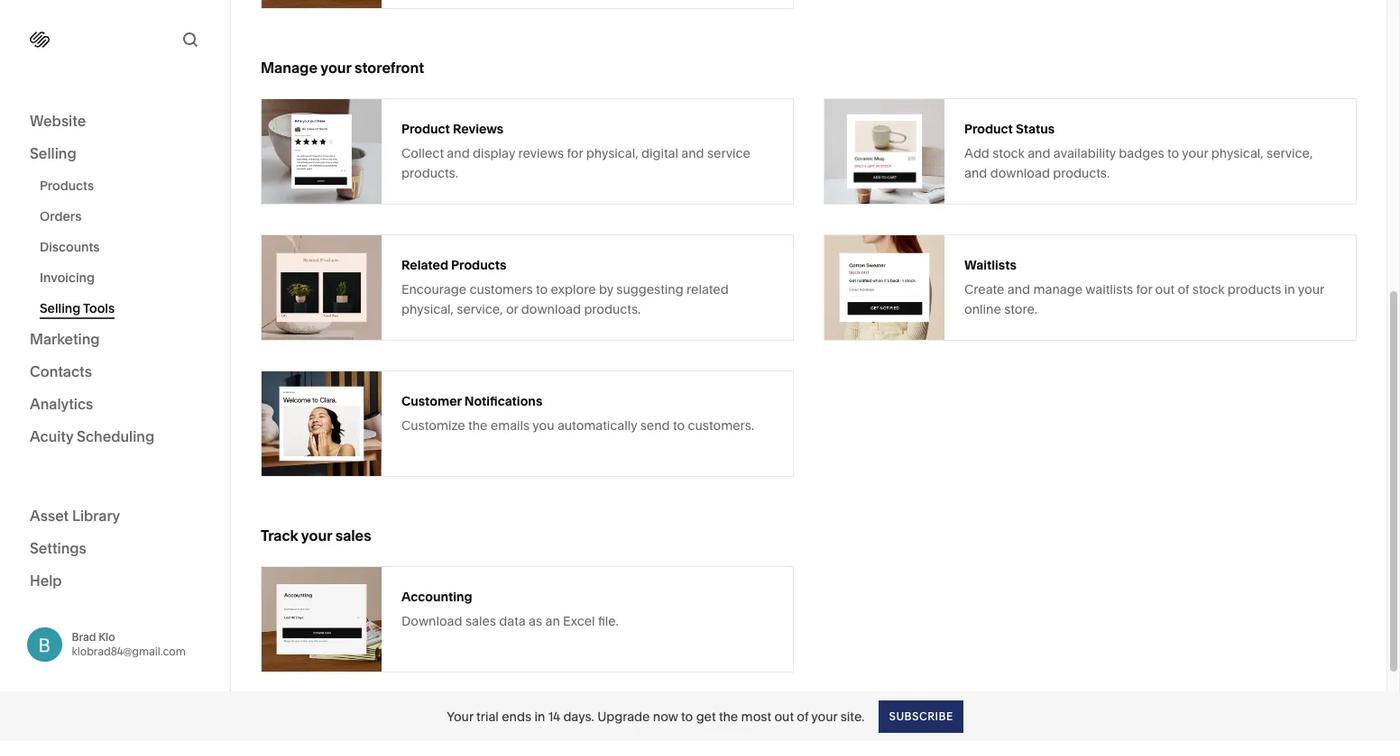 Task type: vqa. For each thing, say whether or not it's contained in the screenshot.
digital
yes



Task type: locate. For each thing, give the bounding box(es) containing it.
ends
[[502, 709, 532, 725]]

product reviews collect and display reviews for physical, digital and service products.
[[402, 120, 751, 181]]

1 vertical spatial out
[[775, 709, 794, 725]]

service, inside related products encourage customers to explore by suggesting related physical, service, or download products.
[[457, 301, 503, 317]]

0 vertical spatial of
[[1178, 281, 1190, 297]]

products. inside related products encourage customers to explore by suggesting related physical, service, or download products.
[[584, 301, 641, 317]]

related
[[402, 257, 448, 273]]

in
[[1285, 281, 1296, 297], [535, 709, 545, 725]]

products
[[1228, 281, 1282, 297]]

subscribe button
[[879, 701, 964, 733]]

selling up the marketing
[[40, 300, 81, 317]]

product up collect
[[402, 120, 450, 137]]

service, for encourage customers to explore by suggesting related physical, service, or download products.
[[457, 301, 503, 317]]

1 horizontal spatial stock
[[1193, 281, 1225, 297]]

and down status
[[1028, 145, 1051, 161]]

1 horizontal spatial of
[[1178, 281, 1190, 297]]

sales right track
[[335, 527, 371, 545]]

to right send
[[673, 417, 685, 434]]

1 horizontal spatial out
[[1156, 281, 1175, 297]]

products. inside product status add stock and availability badges to your physical, service, and download products.
[[1053, 165, 1110, 181]]

accounting
[[402, 589, 473, 605]]

1 vertical spatial selling
[[40, 300, 81, 317]]

1 vertical spatial products
[[451, 257, 507, 273]]

download down status
[[990, 165, 1050, 181]]

1 vertical spatial of
[[797, 709, 809, 725]]

of left products
[[1178, 281, 1190, 297]]

related
[[687, 281, 729, 297]]

orders link
[[40, 201, 210, 232]]

and down reviews
[[447, 145, 470, 161]]

0 vertical spatial service,
[[1267, 145, 1313, 161]]

product for add
[[965, 120, 1013, 137]]

file.
[[598, 613, 619, 629]]

1 horizontal spatial physical,
[[586, 145, 638, 161]]

sales inside accounting download sales data as an excel file.
[[466, 613, 496, 629]]

sales left data
[[466, 613, 496, 629]]

0 horizontal spatial out
[[775, 709, 794, 725]]

products. down availability
[[1053, 165, 1110, 181]]

stock right add
[[993, 145, 1025, 161]]

0 horizontal spatial service,
[[457, 301, 503, 317]]

product up add
[[965, 120, 1013, 137]]

download for to
[[521, 301, 581, 317]]

settings link
[[30, 538, 200, 560]]

of
[[1178, 281, 1190, 297], [797, 709, 809, 725]]

physical, inside product reviews collect and display reviews for physical, digital and service products.
[[586, 145, 638, 161]]

1 vertical spatial for
[[1137, 281, 1153, 297]]

0 horizontal spatial download
[[521, 301, 581, 317]]

most
[[741, 709, 772, 725]]

stock inside product status add stock and availability badges to your physical, service, and download products.
[[993, 145, 1025, 161]]

0 vertical spatial stock
[[993, 145, 1025, 161]]

track your sales
[[261, 527, 371, 545]]

14
[[548, 709, 560, 725]]

out
[[1156, 281, 1175, 297], [775, 709, 794, 725]]

related products encourage customers to explore by suggesting related physical, service, or download products.
[[402, 257, 729, 317]]

customers
[[470, 281, 533, 297]]

0 vertical spatial sales
[[335, 527, 371, 545]]

by
[[599, 281, 614, 297]]

download inside related products encourage customers to explore by suggesting related physical, service, or download products.
[[521, 301, 581, 317]]

sales for your
[[335, 527, 371, 545]]

display
[[473, 145, 515, 161]]

for right reviews at the top of page
[[567, 145, 583, 161]]

invoicing
[[40, 270, 95, 286]]

0 horizontal spatial physical,
[[402, 301, 454, 317]]

1 horizontal spatial download
[[990, 165, 1050, 181]]

products up customers
[[451, 257, 507, 273]]

selling
[[30, 144, 76, 162], [40, 300, 81, 317]]

online
[[965, 301, 1001, 317]]

0 vertical spatial the
[[468, 417, 488, 434]]

stock left products
[[1193, 281, 1225, 297]]

products. down collect
[[402, 165, 458, 181]]

0 horizontal spatial sales
[[335, 527, 371, 545]]

1 product from the left
[[402, 120, 450, 137]]

0 vertical spatial products
[[40, 178, 94, 194]]

products. inside product reviews collect and display reviews for physical, digital and service products.
[[402, 165, 458, 181]]

selling down website
[[30, 144, 76, 162]]

the
[[468, 417, 488, 434], [719, 709, 738, 725]]

1 horizontal spatial in
[[1285, 281, 1296, 297]]

notifications
[[465, 393, 543, 409]]

excel
[[563, 613, 595, 629]]

1 horizontal spatial products
[[451, 257, 507, 273]]

sales
[[335, 527, 371, 545], [466, 613, 496, 629]]

and
[[447, 145, 470, 161], [682, 145, 704, 161], [1028, 145, 1051, 161], [965, 165, 987, 181], [1008, 281, 1031, 297]]

1 vertical spatial sales
[[466, 613, 496, 629]]

download
[[402, 613, 463, 629]]

badges
[[1119, 145, 1165, 161]]

in right products
[[1285, 281, 1296, 297]]

1 horizontal spatial service,
[[1267, 145, 1313, 161]]

website link
[[30, 111, 200, 133]]

0 vertical spatial for
[[567, 145, 583, 161]]

emails
[[491, 417, 530, 434]]

for right waitlists
[[1137, 281, 1153, 297]]

1 vertical spatial service,
[[457, 301, 503, 317]]

products. down by
[[584, 301, 641, 317]]

1 horizontal spatial sales
[[466, 613, 496, 629]]

of right most
[[797, 709, 809, 725]]

marketing
[[30, 330, 100, 348]]

for inside product reviews collect and display reviews for physical, digital and service products.
[[567, 145, 583, 161]]

the inside customer notifications customize the emails you automatically send to customers.
[[468, 417, 488, 434]]

out right waitlists
[[1156, 281, 1175, 297]]

your right badges
[[1182, 145, 1209, 161]]

products
[[40, 178, 94, 194], [451, 257, 507, 273]]

0 vertical spatial selling
[[30, 144, 76, 162]]

1 vertical spatial stock
[[1193, 281, 1225, 297]]

brad klo klobrad84@gmail.com
[[72, 631, 186, 658]]

selling tools
[[40, 300, 115, 317]]

digital
[[641, 145, 679, 161]]

physical, inside related products encourage customers to explore by suggesting related physical, service, or download products.
[[402, 301, 454, 317]]

0 horizontal spatial product
[[402, 120, 450, 137]]

physical,
[[586, 145, 638, 161], [1212, 145, 1264, 161], [402, 301, 454, 317]]

1 vertical spatial in
[[535, 709, 545, 725]]

0 vertical spatial download
[[990, 165, 1050, 181]]

help
[[30, 572, 62, 590]]

0 horizontal spatial stock
[[993, 145, 1025, 161]]

the left emails
[[468, 417, 488, 434]]

in left 14
[[535, 709, 545, 725]]

to left the explore
[[536, 281, 548, 297]]

download inside product status add stock and availability badges to your physical, service, and download products.
[[990, 165, 1050, 181]]

the right get
[[719, 709, 738, 725]]

products. for related products encourage customers to explore by suggesting related physical, service, or download products.
[[584, 301, 641, 317]]

service, inside product status add stock and availability badges to your physical, service, and download products.
[[1267, 145, 1313, 161]]

and inside 'waitlists create and manage waitlists for out of stock products in your online store.'
[[1008, 281, 1031, 297]]

product inside product status add stock and availability badges to your physical, service, and download products.
[[965, 120, 1013, 137]]

products inside related products encourage customers to explore by suggesting related physical, service, or download products.
[[451, 257, 507, 273]]

0 vertical spatial in
[[1285, 281, 1296, 297]]

site.
[[841, 709, 865, 725]]

encourage
[[402, 281, 467, 297]]

1 horizontal spatial product
[[965, 120, 1013, 137]]

manage
[[261, 59, 318, 77]]

physical, inside product status add stock and availability badges to your physical, service, and download products.
[[1212, 145, 1264, 161]]

store.
[[1004, 301, 1038, 317]]

physical, for product status add stock and availability badges to your physical, service, and download products.
[[1212, 145, 1264, 161]]

help link
[[30, 571, 62, 591]]

your inside 'waitlists create and manage waitlists for out of stock products in your online store.'
[[1298, 281, 1325, 297]]

product
[[402, 120, 450, 137], [965, 120, 1013, 137]]

marketing link
[[30, 329, 200, 351]]

explore
[[551, 281, 596, 297]]

your right products
[[1298, 281, 1325, 297]]

0 horizontal spatial the
[[468, 417, 488, 434]]

to inside customer notifications customize the emails you automatically send to customers.
[[673, 417, 685, 434]]

0 horizontal spatial for
[[567, 145, 583, 161]]

download for and
[[990, 165, 1050, 181]]

orders
[[40, 208, 82, 225]]

send
[[640, 417, 670, 434]]

now
[[653, 709, 678, 725]]

library
[[72, 507, 120, 525]]

of inside 'waitlists create and manage waitlists for out of stock products in your online store.'
[[1178, 281, 1190, 297]]

for
[[567, 145, 583, 161], [1137, 281, 1153, 297]]

1 vertical spatial download
[[521, 301, 581, 317]]

2 horizontal spatial products.
[[1053, 165, 1110, 181]]

product inside product reviews collect and display reviews for physical, digital and service products.
[[402, 120, 450, 137]]

contacts
[[30, 363, 92, 381]]

products up orders
[[40, 178, 94, 194]]

1 horizontal spatial for
[[1137, 281, 1153, 297]]

and up the store.
[[1008, 281, 1031, 297]]

to right badges
[[1168, 145, 1180, 161]]

storefront
[[355, 59, 424, 77]]

products.
[[402, 165, 458, 181], [1053, 165, 1110, 181], [584, 301, 641, 317]]

out right most
[[775, 709, 794, 725]]

download
[[990, 165, 1050, 181], [521, 301, 581, 317]]

product status add stock and availability badges to your physical, service, and download products.
[[965, 120, 1313, 181]]

2 horizontal spatial physical,
[[1212, 145, 1264, 161]]

0 horizontal spatial products
[[40, 178, 94, 194]]

products link
[[40, 171, 210, 201]]

0 horizontal spatial of
[[797, 709, 809, 725]]

0 vertical spatial out
[[1156, 281, 1175, 297]]

download down the explore
[[521, 301, 581, 317]]

0 horizontal spatial products.
[[402, 165, 458, 181]]

2 product from the left
[[965, 120, 1013, 137]]

add
[[965, 145, 990, 161]]

1 horizontal spatial the
[[719, 709, 738, 725]]

1 horizontal spatial products.
[[584, 301, 641, 317]]

manage
[[1034, 281, 1083, 297]]



Task type: describe. For each thing, give the bounding box(es) containing it.
tools
[[83, 300, 115, 317]]

contacts link
[[30, 362, 200, 384]]

customize
[[402, 417, 465, 434]]

klo
[[99, 631, 115, 644]]

acuity
[[30, 428, 73, 446]]

status
[[1016, 120, 1055, 137]]

days.
[[563, 709, 594, 725]]

to left get
[[681, 709, 693, 725]]

waitlists
[[1086, 281, 1134, 297]]

availability
[[1054, 145, 1116, 161]]

stock inside 'waitlists create and manage waitlists for out of stock products in your online store.'
[[1193, 281, 1225, 297]]

reviews
[[518, 145, 564, 161]]

out inside 'waitlists create and manage waitlists for out of stock products in your online store.'
[[1156, 281, 1175, 297]]

suggesting
[[617, 281, 684, 297]]

analytics
[[30, 395, 93, 413]]

asset
[[30, 507, 69, 525]]

waitlists create and manage waitlists for out of stock products in your online store.
[[965, 257, 1325, 317]]

your right manage
[[321, 59, 352, 77]]

klobrad84@gmail.com
[[72, 645, 186, 658]]

service, for add stock and availability badges to your physical, service, and download products.
[[1267, 145, 1313, 161]]

track
[[261, 527, 298, 545]]

customer
[[402, 393, 462, 409]]

acuity scheduling link
[[30, 427, 200, 448]]

website
[[30, 112, 86, 130]]

acuity scheduling
[[30, 428, 154, 446]]

physical, for related products encourage customers to explore by suggesting related physical, service, or download products.
[[402, 301, 454, 317]]

your trial ends in 14 days. upgrade now to get the most out of your site.
[[447, 709, 865, 725]]

in inside 'waitlists create and manage waitlists for out of stock products in your online store.'
[[1285, 281, 1296, 297]]

your
[[447, 709, 473, 725]]

selling link
[[30, 143, 200, 165]]

customers.
[[688, 417, 754, 434]]

analytics link
[[30, 394, 200, 416]]

and down add
[[965, 165, 987, 181]]

manage your storefront
[[261, 59, 424, 77]]

trial
[[477, 709, 499, 725]]

as
[[529, 613, 542, 629]]

discounts link
[[40, 232, 210, 263]]

and right digital at the left top of page
[[682, 145, 704, 161]]

an
[[545, 613, 560, 629]]

your right track
[[301, 527, 332, 545]]

0 horizontal spatial in
[[535, 709, 545, 725]]

sales for download
[[466, 613, 496, 629]]

service
[[707, 145, 751, 161]]

subscribe
[[889, 710, 954, 723]]

collect
[[402, 145, 444, 161]]

asset library
[[30, 507, 120, 525]]

asset library link
[[30, 506, 200, 527]]

scheduling
[[77, 428, 154, 446]]

create
[[965, 281, 1005, 297]]

selling for selling tools
[[40, 300, 81, 317]]

to inside related products encourage customers to explore by suggesting related physical, service, or download products.
[[536, 281, 548, 297]]

your inside product status add stock and availability badges to your physical, service, and download products.
[[1182, 145, 1209, 161]]

1 vertical spatial the
[[719, 709, 738, 725]]

you
[[533, 417, 555, 434]]

automatically
[[558, 417, 637, 434]]

accounting download sales data as an excel file.
[[402, 589, 619, 629]]

discounts
[[40, 239, 100, 255]]

get
[[696, 709, 716, 725]]

selling tools link
[[40, 293, 210, 324]]

brad
[[72, 631, 96, 644]]

upgrade
[[598, 709, 650, 725]]

customer notifications customize the emails you automatically send to customers.
[[402, 393, 754, 434]]

waitlists
[[965, 257, 1017, 273]]

or
[[506, 301, 518, 317]]

settings
[[30, 539, 86, 557]]

data
[[499, 613, 526, 629]]

invoicing link
[[40, 263, 210, 293]]

to inside product status add stock and availability badges to your physical, service, and download products.
[[1168, 145, 1180, 161]]

selling for selling
[[30, 144, 76, 162]]

reviews
[[453, 120, 504, 137]]

your left the site.
[[812, 709, 838, 725]]

for inside 'waitlists create and manage waitlists for out of stock products in your online store.'
[[1137, 281, 1153, 297]]

product for collect
[[402, 120, 450, 137]]

products. for product status add stock and availability badges to your physical, service, and download products.
[[1053, 165, 1110, 181]]



